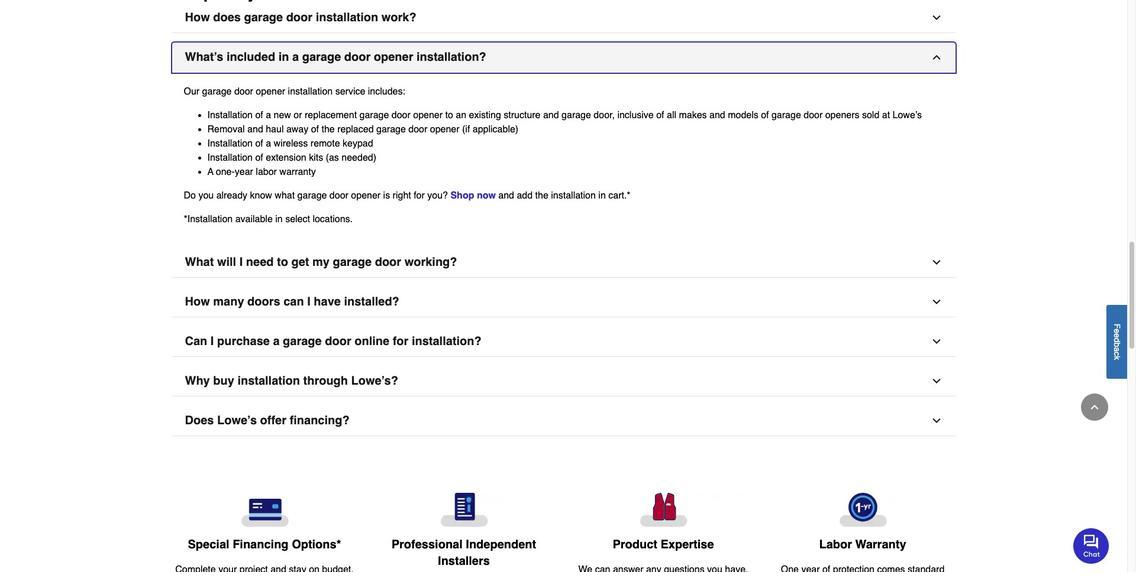 Task type: locate. For each thing, give the bounding box(es) containing it.
lowe's right at
[[893, 110, 922, 121]]

what's
[[185, 50, 223, 64]]

professional independent installers
[[392, 539, 536, 569]]

opener up "includes:"
[[374, 50, 413, 64]]

a up k
[[1113, 347, 1122, 352]]

chevron down image for get
[[931, 257, 943, 269]]

will
[[217, 256, 236, 269]]

lowe's left offer
[[217, 414, 257, 428]]

chevron down image inside does lowe's offer financing? button
[[931, 415, 943, 427]]

0 vertical spatial how
[[185, 11, 210, 24]]

structure
[[504, 110, 541, 121]]

why
[[185, 375, 210, 388]]

3 chevron down image from the top
[[931, 415, 943, 427]]

i inside how many doors can i have installed? "button"
[[307, 295, 311, 309]]

i right will
[[240, 256, 243, 269]]

door
[[286, 11, 313, 24], [344, 50, 371, 64], [234, 86, 253, 97], [392, 110, 411, 121], [804, 110, 823, 121], [409, 124, 427, 135], [330, 191, 349, 201], [375, 256, 401, 269], [325, 335, 351, 349]]

2 e from the top
[[1113, 334, 1122, 338]]

2 vertical spatial in
[[275, 214, 283, 225]]

how inside how many doors can i have installed? "button"
[[185, 295, 210, 309]]

for right online
[[393, 335, 409, 349]]

installation
[[316, 11, 378, 24], [288, 86, 333, 97], [551, 191, 596, 201], [238, 375, 300, 388]]

i inside can i purchase a garage door online for installation? button
[[211, 335, 214, 349]]

1 horizontal spatial lowe's
[[893, 110, 922, 121]]

e up b
[[1113, 334, 1122, 338]]

installation up removal
[[207, 110, 253, 121]]

and left add
[[499, 191, 514, 201]]

warranty
[[280, 167, 316, 178]]

chevron down image inside can i purchase a garage door online for installation? button
[[931, 336, 943, 348]]

sold
[[862, 110, 880, 121]]

garage right replaced
[[376, 124, 406, 135]]

1 vertical spatial installation?
[[412, 335, 482, 349]]

can
[[284, 295, 304, 309]]

scroll to top element
[[1081, 394, 1109, 421]]

how many doors can i have installed? button
[[172, 288, 956, 318]]

applicable)
[[473, 124, 519, 135]]

door inside what will i need to get my garage door working? button
[[375, 256, 401, 269]]

1 vertical spatial how
[[185, 295, 210, 309]]

how left many in the bottom left of the page
[[185, 295, 210, 309]]

the
[[322, 124, 335, 135], [535, 191, 549, 201]]

door inside can i purchase a garage door online for installation? button
[[325, 335, 351, 349]]

2 how from the top
[[185, 295, 210, 309]]

warranty
[[856, 539, 906, 552]]

chevron down image inside how does garage door installation work? button
[[931, 12, 943, 24]]

makes
[[679, 110, 707, 121]]

d
[[1113, 338, 1122, 343]]

chevron down image inside how many doors can i have installed? "button"
[[931, 296, 943, 308]]

2 vertical spatial chevron down image
[[931, 415, 943, 427]]

door up the what's included in a garage door opener installation?
[[286, 11, 313, 24]]

0 vertical spatial i
[[240, 256, 243, 269]]

2 vertical spatial chevron down image
[[931, 376, 943, 388]]

a up our garage door opener installation service includes:
[[292, 50, 299, 64]]

and left haul
[[247, 124, 263, 135]]

chevron down image
[[931, 296, 943, 308], [931, 336, 943, 348], [931, 415, 943, 427]]

1 vertical spatial chevron down image
[[931, 336, 943, 348]]

a left new
[[266, 110, 271, 121]]

lowe's inside button
[[217, 414, 257, 428]]

why buy installation through lowe's? button
[[172, 367, 956, 397]]

0 vertical spatial the
[[322, 124, 335, 135]]

existing
[[469, 110, 501, 121]]

door up service
[[344, 50, 371, 64]]

a inside f e e d b a c k button
[[1113, 347, 1122, 352]]

product
[[613, 539, 658, 552]]

installation?
[[417, 50, 486, 64], [412, 335, 482, 349]]

2 horizontal spatial i
[[307, 295, 311, 309]]

of
[[255, 110, 263, 121], [656, 110, 664, 121], [761, 110, 769, 121], [311, 124, 319, 135], [255, 138, 263, 149], [255, 153, 263, 163]]

0 horizontal spatial the
[[322, 124, 335, 135]]

1 horizontal spatial for
[[414, 191, 425, 201]]

1 horizontal spatial to
[[445, 110, 453, 121]]

chevron down image
[[931, 12, 943, 24], [931, 257, 943, 269], [931, 376, 943, 388]]

replacement
[[305, 110, 357, 121]]

in left select
[[275, 214, 283, 225]]

get
[[291, 256, 309, 269]]

f e e d b a c k
[[1113, 324, 1122, 360]]

working?
[[405, 256, 457, 269]]

inclusive
[[618, 110, 654, 121]]

1 vertical spatial chevron down image
[[931, 257, 943, 269]]

installation up or
[[288, 86, 333, 97]]

know
[[250, 191, 272, 201]]

e up d
[[1113, 329, 1122, 334]]

garage right what
[[297, 191, 327, 201]]

away
[[286, 124, 309, 135]]

in left the 'cart.*' on the right top
[[599, 191, 606, 201]]

1 vertical spatial lowe's
[[217, 414, 257, 428]]

installation up does lowe's offer financing?
[[238, 375, 300, 388]]

opener left is
[[351, 191, 381, 201]]

a right purchase
[[273, 335, 280, 349]]

1 horizontal spatial the
[[535, 191, 549, 201]]

1 chevron down image from the top
[[931, 12, 943, 24]]

2 vertical spatial i
[[211, 335, 214, 349]]

3 chevron down image from the top
[[931, 376, 943, 388]]

0 vertical spatial installation
[[207, 110, 253, 121]]

models
[[728, 110, 759, 121]]

1 vertical spatial for
[[393, 335, 409, 349]]

installation left the 'cart.*' on the right top
[[551, 191, 596, 201]]

0 vertical spatial to
[[445, 110, 453, 121]]

(if
[[462, 124, 470, 135]]

the right add
[[535, 191, 549, 201]]

how for how many doors can i have installed?
[[185, 295, 210, 309]]

0 vertical spatial chevron down image
[[931, 296, 943, 308]]

door up locations.
[[330, 191, 349, 201]]

the down replacement
[[322, 124, 335, 135]]

1 horizontal spatial i
[[240, 256, 243, 269]]

0 horizontal spatial for
[[393, 335, 409, 349]]

2 chevron down image from the top
[[931, 336, 943, 348]]

includes:
[[368, 86, 405, 97]]

cart.*
[[609, 191, 631, 201]]

to
[[445, 110, 453, 121], [277, 256, 288, 269]]

chat invite button image
[[1074, 528, 1110, 564]]

now
[[477, 191, 496, 201]]

1 vertical spatial to
[[277, 256, 288, 269]]

why buy installation through lowe's?
[[185, 375, 400, 388]]

to left an
[[445, 110, 453, 121]]

installation
[[207, 110, 253, 121], [207, 138, 253, 149], [207, 153, 253, 163]]

what's included in a garage door opener installation?
[[185, 50, 486, 64]]

chevron down image inside what will i need to get my garage door working? button
[[931, 257, 943, 269]]

door left online
[[325, 335, 351, 349]]

all
[[667, 110, 676, 121]]

select
[[285, 214, 310, 225]]

how inside how does garage door installation work? button
[[185, 11, 210, 24]]

labor
[[819, 539, 852, 552]]

0 vertical spatial lowe's
[[893, 110, 922, 121]]

*installation available in select locations.
[[184, 214, 353, 225]]

0 horizontal spatial i
[[211, 335, 214, 349]]

you
[[199, 191, 214, 201]]

garage right does
[[244, 11, 283, 24]]

0 vertical spatial chevron down image
[[931, 12, 943, 24]]

to left "get" on the top left of page
[[277, 256, 288, 269]]

0 vertical spatial in
[[279, 50, 289, 64]]

or
[[294, 110, 302, 121]]

and right structure on the top left
[[543, 110, 559, 121]]

door inside "what's included in a garage door opener installation?" button
[[344, 50, 371, 64]]

*installation
[[184, 214, 233, 225]]

garage right models
[[772, 110, 801, 121]]

i right can
[[307, 295, 311, 309]]

1 vertical spatial i
[[307, 295, 311, 309]]

in right included
[[279, 50, 289, 64]]

in for locations.
[[275, 214, 283, 225]]

product expertise
[[613, 539, 714, 552]]

chevron down image for work?
[[931, 12, 943, 24]]

our
[[184, 86, 200, 97]]

garage up replaced
[[360, 110, 389, 121]]

can i purchase a garage door online for installation? button
[[172, 327, 956, 357]]

chevron up image
[[931, 51, 943, 63]]

my
[[313, 256, 330, 269]]

opener
[[374, 50, 413, 64], [256, 86, 285, 97], [413, 110, 443, 121], [430, 124, 460, 135], [351, 191, 381, 201]]

does
[[185, 414, 214, 428]]

1 how from the top
[[185, 11, 210, 24]]

door left '(if'
[[409, 124, 427, 135]]

a
[[292, 50, 299, 64], [266, 110, 271, 121], [266, 138, 271, 149], [273, 335, 280, 349], [1113, 347, 1122, 352]]

door left working?
[[375, 256, 401, 269]]

for right right
[[414, 191, 425, 201]]

c
[[1113, 352, 1122, 356]]

chevron up image
[[1089, 402, 1101, 414]]

0 horizontal spatial to
[[277, 256, 288, 269]]

chevron down image inside why buy installation through lowe's? button
[[931, 376, 943, 388]]

how does garage door installation work?
[[185, 11, 416, 24]]

installation down removal
[[207, 138, 253, 149]]

i
[[240, 256, 243, 269], [307, 295, 311, 309], [211, 335, 214, 349]]

2 vertical spatial installation
[[207, 153, 253, 163]]

wireless
[[274, 138, 308, 149]]

i right "can"
[[211, 335, 214, 349]]

needed)
[[342, 153, 376, 163]]

installation up one- in the top left of the page
[[207, 153, 253, 163]]

lowe's
[[893, 110, 922, 121], [217, 414, 257, 428]]

removal
[[207, 124, 245, 135]]

a inside can i purchase a garage door online for installation? button
[[273, 335, 280, 349]]

buy
[[213, 375, 234, 388]]

service
[[335, 86, 365, 97]]

a inside "what's included in a garage door opener installation?" button
[[292, 50, 299, 64]]

how left does
[[185, 11, 210, 24]]

0 horizontal spatial lowe's
[[217, 414, 257, 428]]

in inside button
[[279, 50, 289, 64]]

garage down can
[[283, 335, 322, 349]]

what
[[275, 191, 295, 201]]

1 chevron down image from the top
[[931, 296, 943, 308]]

1 vertical spatial installation
[[207, 138, 253, 149]]

2 chevron down image from the top
[[931, 257, 943, 269]]

installation up the what's included in a garage door opener installation?
[[316, 11, 378, 24]]

and
[[543, 110, 559, 121], [710, 110, 725, 121], [247, 124, 263, 135], [499, 191, 514, 201]]



Task type: describe. For each thing, give the bounding box(es) containing it.
opener inside "what's included in a garage door opener installation?" button
[[374, 50, 413, 64]]

garage up our garage door opener installation service includes:
[[302, 50, 341, 64]]

door inside how does garage door installation work? button
[[286, 11, 313, 24]]

an
[[456, 110, 466, 121]]

through
[[303, 375, 348, 388]]

you?
[[427, 191, 448, 201]]

is
[[383, 191, 390, 201]]

labor warranty
[[819, 539, 906, 552]]

what
[[185, 256, 214, 269]]

the inside installation of a new or replacement garage door opener to an existing structure and garage door, inclusive of all makes and models of garage door openers sold at lowe's removal and haul away of the replaced garage door opener (if applicable) installation of a wireless remote keypad installation of extension kits (as needed) a one-year labor warranty
[[322, 124, 335, 135]]

0 vertical spatial installation?
[[417, 50, 486, 64]]

one-
[[216, 167, 235, 178]]

a
[[207, 167, 214, 178]]

doors
[[247, 295, 280, 309]]

for inside button
[[393, 335, 409, 349]]

options*
[[292, 539, 341, 552]]

keypad
[[343, 138, 373, 149]]

what will i need to get my garage door working? button
[[172, 248, 956, 278]]

haul
[[266, 124, 284, 135]]

chevron down image for online
[[931, 336, 943, 348]]

professional
[[392, 539, 463, 552]]

garage right our
[[202, 86, 232, 97]]

new
[[274, 110, 291, 121]]

already
[[216, 191, 247, 201]]

kits
[[309, 153, 323, 163]]

can i purchase a garage door online for installation?
[[185, 335, 482, 349]]

a blue 1-year labor warranty icon. image
[[773, 494, 953, 528]]

1 vertical spatial the
[[535, 191, 549, 201]]

1 vertical spatial in
[[599, 191, 606, 201]]

year
[[235, 167, 253, 178]]

opener left an
[[413, 110, 443, 121]]

door,
[[594, 110, 615, 121]]

installation of a new or replacement garage door opener to an existing structure and garage door, inclusive of all makes and models of garage door openers sold at lowe's removal and haul away of the replaced garage door opener (if applicable) installation of a wireless remote keypad installation of extension kits (as needed) a one-year labor warranty
[[207, 110, 922, 178]]

to inside button
[[277, 256, 288, 269]]

special financing options*
[[188, 539, 341, 552]]

does
[[213, 11, 241, 24]]

f
[[1113, 324, 1122, 329]]

openers
[[825, 110, 860, 121]]

purchase
[[217, 335, 270, 349]]

2 installation from the top
[[207, 138, 253, 149]]

locations.
[[313, 214, 353, 225]]

right
[[393, 191, 411, 201]]

financing
[[233, 539, 289, 552]]

work?
[[382, 11, 416, 24]]

need
[[246, 256, 274, 269]]

opener up new
[[256, 86, 285, 97]]

remote
[[311, 138, 340, 149]]

do you already know what garage door opener is right for you? shop now and add the installation in cart.*
[[184, 191, 633, 201]]

special
[[188, 539, 229, 552]]

1 e from the top
[[1113, 329, 1122, 334]]

how many doors can i have installed?
[[185, 295, 399, 309]]

k
[[1113, 356, 1122, 360]]

available
[[235, 214, 273, 225]]

installers
[[438, 555, 490, 569]]

f e e d b a c k button
[[1107, 305, 1127, 379]]

garage right my at the top left
[[333, 256, 372, 269]]

expertise
[[661, 539, 714, 552]]

how does garage door installation work? button
[[172, 3, 956, 33]]

chevron down image for installed?
[[931, 296, 943, 308]]

garage left door,
[[562, 110, 591, 121]]

to inside installation of a new or replacement garage door opener to an existing structure and garage door, inclusive of all makes and models of garage door openers sold at lowe's removal and haul away of the replaced garage door opener (if applicable) installation of a wireless remote keypad installation of extension kits (as needed) a one-year labor warranty
[[445, 110, 453, 121]]

does lowe's offer financing? button
[[172, 407, 956, 437]]

offer
[[260, 414, 286, 428]]

door left openers
[[804, 110, 823, 121]]

included
[[227, 50, 275, 64]]

0 vertical spatial for
[[414, 191, 425, 201]]

door down "includes:"
[[392, 110, 411, 121]]

replaced
[[337, 124, 374, 135]]

does lowe's offer financing?
[[185, 414, 350, 428]]

shop now link
[[451, 191, 496, 201]]

labor
[[256, 167, 277, 178]]

financing?
[[290, 414, 350, 428]]

in for garage
[[279, 50, 289, 64]]

opener left '(if'
[[430, 124, 460, 135]]

a lowe's red vest icon. image
[[573, 494, 754, 528]]

a down haul
[[266, 138, 271, 149]]

add
[[517, 191, 533, 201]]

garage inside button
[[244, 11, 283, 24]]

independent
[[466, 539, 536, 552]]

a dark blue background check icon. image
[[374, 494, 554, 528]]

our garage door opener installation service includes:
[[184, 86, 405, 97]]

shop
[[451, 191, 474, 201]]

can
[[185, 335, 207, 349]]

lowe's inside installation of a new or replacement garage door opener to an existing structure and garage door, inclusive of all makes and models of garage door openers sold at lowe's removal and haul away of the replaced garage door opener (if applicable) installation of a wireless remote keypad installation of extension kits (as needed) a one-year labor warranty
[[893, 110, 922, 121]]

b
[[1113, 343, 1122, 347]]

installation inside button
[[316, 11, 378, 24]]

3 installation from the top
[[207, 153, 253, 163]]

many
[[213, 295, 244, 309]]

at
[[882, 110, 890, 121]]

extension
[[266, 153, 306, 163]]

a dark blue credit card icon. image
[[174, 494, 355, 528]]

what will i need to get my garage door working?
[[185, 256, 457, 269]]

installation inside button
[[238, 375, 300, 388]]

how for how does garage door installation work?
[[185, 11, 210, 24]]

have
[[314, 295, 341, 309]]

door down included
[[234, 86, 253, 97]]

and right makes
[[710, 110, 725, 121]]

1 installation from the top
[[207, 110, 253, 121]]

online
[[355, 335, 390, 349]]

i inside what will i need to get my garage door working? button
[[240, 256, 243, 269]]

lowe's?
[[351, 375, 398, 388]]



Task type: vqa. For each thing, say whether or not it's contained in the screenshot.
how do i know if my order is ready to be picked up?
no



